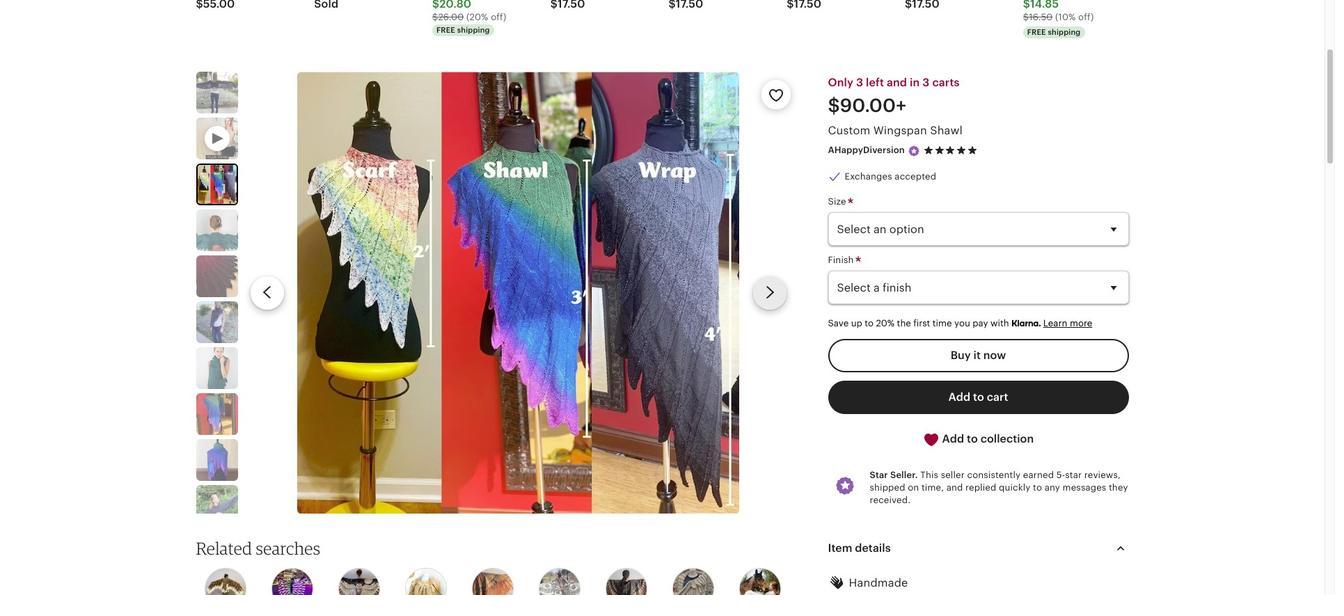 Task type: vqa. For each thing, say whether or not it's contained in the screenshot.
the FREE corresponding to 16.50
yes



Task type: locate. For each thing, give the bounding box(es) containing it.
seller.
[[891, 470, 918, 480]]

time,
[[922, 483, 944, 493]]

1 horizontal spatial $
[[1024, 12, 1029, 22]]

related
[[196, 539, 252, 559]]

details
[[855, 543, 891, 555]]

buy
[[951, 350, 971, 361]]

custom wingspan shawl image 3 image
[[196, 210, 238, 252]]

1 horizontal spatial free shipping
[[1028, 28, 1081, 36]]

$90.00+
[[828, 95, 907, 116]]

free shipping down $ 26.00 (20% off)
[[437, 26, 490, 34]]

2 off) from the left
[[1079, 12, 1094, 22]]

to down earned
[[1034, 483, 1043, 493]]

1 horizontal spatial shipping
[[1048, 28, 1081, 36]]

add
[[949, 391, 971, 403], [943, 433, 965, 445]]

free down 16.50
[[1028, 28, 1047, 36]]

messages
[[1063, 483, 1107, 493]]

and left in
[[887, 77, 908, 89]]

1 horizontal spatial and
[[947, 483, 964, 493]]

0 horizontal spatial off)
[[491, 12, 507, 22]]

0 horizontal spatial $
[[432, 12, 438, 22]]

custom wingspan shawl image 9 image
[[196, 486, 238, 527]]

0 horizontal spatial and
[[887, 77, 908, 89]]

$ left (20%
[[432, 12, 438, 22]]

1 $ from the left
[[432, 12, 438, 22]]

$ left "(10%"
[[1024, 12, 1029, 22]]

only 3 left and in 3 carts $90.00+
[[828, 77, 960, 116]]

finish
[[828, 255, 857, 265]]

1 3 from the left
[[857, 77, 864, 89]]

free shipping
[[437, 26, 490, 34], [1028, 28, 1081, 36]]

exchanges
[[845, 171, 893, 182]]

3 right in
[[923, 77, 930, 89]]

searches
[[256, 539, 321, 559]]

reviews,
[[1085, 470, 1121, 480]]

to left cart
[[974, 391, 985, 403]]

related searches region
[[179, 539, 808, 595]]

1 horizontal spatial off)
[[1079, 12, 1094, 22]]

save up to 20% the first time you pay with klarna. learn more
[[828, 318, 1093, 329]]

and
[[887, 77, 908, 89], [947, 483, 964, 493]]

custom wingspan shawl image 6 image
[[196, 348, 238, 389]]

free shipping down "$ 16.50 (10% off)"
[[1028, 28, 1081, 36]]

earned
[[1024, 470, 1055, 480]]

free down 26.00
[[437, 26, 455, 34]]

1 horizontal spatial custom wingspan shawl image 2 image
[[297, 72, 740, 514]]

3
[[857, 77, 864, 89], [923, 77, 930, 89]]

0 horizontal spatial free shipping
[[437, 26, 490, 34]]

handmade
[[849, 578, 909, 589]]

shipping down "(10%"
[[1048, 28, 1081, 36]]

shipping down (20%
[[457, 26, 490, 34]]

received.
[[870, 495, 911, 506]]

free
[[437, 26, 455, 34], [1028, 28, 1047, 36]]

add up seller
[[943, 433, 965, 445]]

custom wingspan shawl image 2 image
[[297, 72, 740, 514], [197, 165, 236, 204]]

0 horizontal spatial 3
[[857, 77, 864, 89]]

collection
[[981, 433, 1034, 445]]

learn more button
[[1044, 318, 1093, 329]]

ahappydiversion link
[[828, 145, 905, 156]]

$
[[432, 12, 438, 22], [1024, 12, 1029, 22]]

the
[[897, 318, 912, 329]]

with
[[991, 318, 1010, 329]]

learn
[[1044, 318, 1068, 329]]

save
[[828, 318, 849, 329]]

to right up in the right of the page
[[865, 318, 874, 329]]

0 horizontal spatial free
[[437, 26, 455, 34]]

free shipping for 26.00
[[437, 26, 490, 34]]

on
[[908, 483, 920, 493]]

size
[[828, 196, 849, 207]]

26.00
[[438, 12, 464, 22]]

off) right (20%
[[491, 12, 507, 22]]

2 $ from the left
[[1024, 12, 1029, 22]]

star seller.
[[870, 470, 918, 480]]

0 vertical spatial add
[[949, 391, 971, 403]]

(20%
[[467, 12, 489, 22]]

custom wingspan shawl image 4 image
[[196, 256, 238, 297]]

0 horizontal spatial shipping
[[457, 26, 490, 34]]

in
[[910, 77, 920, 89]]

to
[[865, 318, 874, 329], [974, 391, 985, 403], [967, 433, 978, 445], [1034, 483, 1043, 493]]

1 vertical spatial and
[[947, 483, 964, 493]]

1 horizontal spatial free
[[1028, 28, 1047, 36]]

and inside the this seller consistently earned 5-star reviews, shipped on time, and replied quickly to any messages they received.
[[947, 483, 964, 493]]

$ for 16.50
[[1024, 12, 1029, 22]]

related searches
[[196, 539, 321, 559]]

star
[[870, 470, 888, 480]]

off) for $ 26.00 (20% off)
[[491, 12, 507, 22]]

to left collection
[[967, 433, 978, 445]]

5-
[[1057, 470, 1066, 480]]

16.50
[[1029, 12, 1053, 22]]

off)
[[491, 12, 507, 22], [1079, 12, 1094, 22]]

this
[[921, 470, 939, 480]]

up
[[852, 318, 863, 329]]

1 horizontal spatial 3
[[923, 77, 930, 89]]

klarna.
[[1012, 318, 1041, 329]]

shipping
[[457, 26, 490, 34], [1048, 28, 1081, 36]]

add left cart
[[949, 391, 971, 403]]

0 vertical spatial and
[[887, 77, 908, 89]]

3 left left
[[857, 77, 864, 89]]

shipping for (20%
[[457, 26, 490, 34]]

item
[[828, 543, 853, 555]]

off) right "(10%"
[[1079, 12, 1094, 22]]

first
[[914, 318, 931, 329]]

1 vertical spatial add
[[943, 433, 965, 445]]

1 off) from the left
[[491, 12, 507, 22]]

and down seller
[[947, 483, 964, 493]]



Task type: describe. For each thing, give the bounding box(es) containing it.
to inside the this seller consistently earned 5-star reviews, shipped on time, and replied quickly to any messages they received.
[[1034, 483, 1043, 493]]

and inside only 3 left and in 3 carts $90.00+
[[887, 77, 908, 89]]

custom wingspan shawl image 5 image
[[196, 302, 238, 343]]

item details button
[[816, 532, 1142, 566]]

seller
[[941, 470, 965, 480]]

$ 26.00 (20% off)
[[432, 12, 507, 22]]

custom wingspan shawl image 7 image
[[196, 394, 238, 435]]

time
[[933, 318, 952, 329]]

wingspan
[[874, 125, 928, 137]]

exchanges accepted
[[845, 171, 937, 182]]

free for 16.50
[[1028, 28, 1047, 36]]

add for add to cart
[[949, 391, 971, 403]]

accepted
[[895, 171, 937, 182]]

add to cart
[[949, 391, 1009, 403]]

quickly
[[999, 483, 1031, 493]]

cart
[[987, 391, 1009, 403]]

buy it now
[[951, 350, 1007, 361]]

replied
[[966, 483, 997, 493]]

custom wingspan shawl
[[828, 125, 963, 137]]

custom
[[828, 125, 871, 137]]

2 3 from the left
[[923, 77, 930, 89]]

item details
[[828, 543, 891, 555]]

free for 26.00
[[437, 26, 455, 34]]

$ 16.50 (10% off)
[[1024, 12, 1094, 22]]

consistently
[[968, 470, 1021, 480]]

custom wingspan shawl image 1 image
[[196, 72, 238, 114]]

left
[[866, 77, 884, 89]]

now
[[984, 350, 1007, 361]]

star_seller image
[[908, 145, 921, 157]]

add to cart button
[[828, 381, 1129, 414]]

carts
[[933, 77, 960, 89]]

any
[[1045, 483, 1061, 493]]

shipped
[[870, 483, 906, 493]]

buy it now button
[[828, 339, 1129, 373]]

free shipping for 16.50
[[1028, 28, 1081, 36]]

they
[[1109, 483, 1129, 493]]

shawl
[[931, 125, 963, 137]]

0 horizontal spatial custom wingspan shawl image 2 image
[[197, 165, 236, 204]]

ahappydiversion
[[828, 145, 905, 156]]

custom wingspan shawl image 8 image
[[196, 440, 238, 481]]

add to collection
[[940, 433, 1034, 445]]

you
[[955, 318, 971, 329]]

it
[[974, 350, 981, 361]]

add to collection button
[[828, 423, 1129, 457]]

only
[[828, 77, 854, 89]]

20%
[[876, 318, 895, 329]]

add for add to collection
[[943, 433, 965, 445]]

pay
[[973, 318, 989, 329]]

off) for $ 16.50 (10% off)
[[1079, 12, 1094, 22]]

(10%
[[1056, 12, 1076, 22]]

star
[[1066, 470, 1082, 480]]

shipping for (10%
[[1048, 28, 1081, 36]]

$ for 26.00
[[432, 12, 438, 22]]

more
[[1070, 318, 1093, 329]]

this seller consistently earned 5-star reviews, shipped on time, and replied quickly to any messages they received.
[[870, 470, 1129, 506]]



